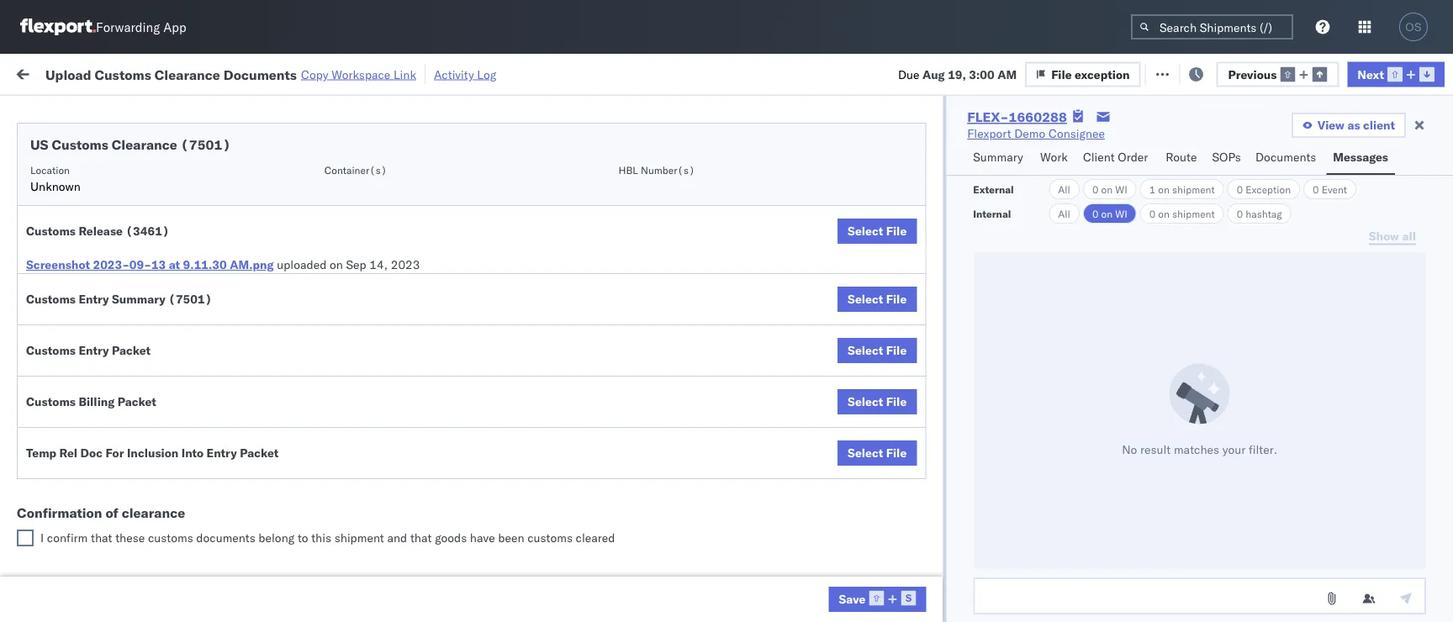 Task type: describe. For each thing, give the bounding box(es) containing it.
1 hlxu6269489, from the top
[[1126, 168, 1212, 183]]

edt, for 4th schedule pickup from los angeles, ca button from the bottom of the page
[[322, 243, 348, 257]]

ca for 2nd schedule pickup from los angeles, ca link from the bottom
[[39, 398, 55, 413]]

1846748 for 1st schedule pickup from los angeles, ca button
[[965, 206, 1016, 220]]

759
[[309, 65, 331, 80]]

4 hlxu6269489, from the top
[[1126, 353, 1212, 368]]

message
[[225, 65, 273, 80]]

3 hlxu8034992 from the top
[[1215, 242, 1297, 257]]

1 vertical spatial summary
[[112, 292, 165, 307]]

1 test123456 from the top
[[1146, 169, 1216, 183]]

pickup up 2023-
[[91, 233, 128, 248]]

action
[[1396, 65, 1433, 80]]

2:59 for third schedule pickup from los angeles, ca link
[[271, 317, 296, 331]]

customs inside upload customs clearance documents
[[80, 344, 127, 359]]

6 flex-1846748 from the top
[[929, 354, 1016, 368]]

2 omkar from the top
[[1356, 280, 1391, 294]]

to
[[298, 531, 308, 545]]

upload customs clearance documents button
[[39, 344, 239, 379]]

1 2:59 from the top
[[271, 169, 296, 183]]

est, down '2:00 am est, nov 9, 2022'
[[322, 391, 347, 405]]

2:59 for 2nd schedule pickup from los angeles, ca link from the bottom
[[271, 391, 296, 405]]

2 lhuu7894563, uetu5238478 from the top
[[1036, 427, 1208, 442]]

am right belong on the left of the page
[[299, 539, 319, 553]]

4 5, from the top
[[375, 280, 386, 294]]

(7501) for us customs clearance (7501)
[[181, 136, 231, 153]]

5, for 1st schedule pickup from los angeles, ca button
[[375, 206, 386, 220]]

1 lhuu7894563, from the top
[[1036, 390, 1123, 405]]

0 vertical spatial 14,
[[370, 257, 388, 272]]

2 flex-1846748 from the top
[[929, 206, 1016, 220]]

link
[[394, 67, 416, 82]]

0 event
[[1313, 183, 1347, 196]]

all button for external
[[1049, 179, 1080, 199]]

2 omkar savant from the top
[[1356, 280, 1431, 294]]

schedule pickup from los angeles, ca for first schedule pickup from los angeles, ca link from the top
[[39, 196, 227, 228]]

flex-1889466 for schedule pickup from los angeles, ca
[[929, 391, 1016, 405]]

3 ceau7522281, hlxu6269489, hlxu8034992 from the top
[[1036, 242, 1297, 257]]

ocean fcl for confirm pickup from los angeles, ca button
[[515, 465, 574, 479]]

nov for upload customs clearance documents link
[[350, 354, 372, 368]]

work
[[48, 61, 92, 84]]

7:00
[[271, 465, 296, 479]]

save button
[[829, 587, 926, 612]]

select for customs entry packet
[[848, 343, 883, 358]]

entry for packet
[[79, 343, 109, 358]]

5 schedule from the top
[[39, 307, 88, 322]]

us
[[30, 136, 48, 153]]

2 uetu5238478 from the top
[[1126, 427, 1208, 442]]

am left container(s)
[[299, 169, 319, 183]]

3 schedule pickup from los angeles, ca button from the top
[[39, 307, 239, 342]]

1889466 for confirm pickup from los angeles, ca
[[965, 465, 1016, 479]]

1 omkar savant from the top
[[1356, 169, 1431, 183]]

filtered
[[17, 103, 58, 118]]

1 edt, from the top
[[322, 169, 348, 183]]

snoozed :
[[348, 104, 390, 117]]

2022 for 1st schedule pickup from los angeles, ca button
[[389, 206, 418, 220]]

1 on shipment
[[1150, 183, 1215, 196]]

1 resize handle column header from the left
[[241, 130, 261, 622]]

route button
[[1159, 142, 1206, 175]]

0 on wi for 0
[[1092, 207, 1128, 220]]

order
[[1118, 150, 1148, 164]]

6 schedule from the top
[[39, 381, 88, 396]]

save
[[839, 592, 866, 607]]

2023 for 23,
[[399, 576, 428, 590]]

13
[[151, 257, 166, 272]]

my
[[17, 61, 44, 84]]

temp
[[26, 446, 56, 460]]

2 resize handle column header from the left
[[427, 130, 447, 622]]

0 hashtag
[[1237, 207, 1282, 220]]

1 that from the left
[[91, 531, 112, 545]]

clearance
[[122, 505, 185, 521]]

205
[[386, 65, 408, 80]]

2 hlxu6269489, from the top
[[1126, 205, 1212, 220]]

confirm for confirm delivery
[[39, 501, 82, 516]]

work inside work "button"
[[1040, 150, 1068, 164]]

4 schedule from the top
[[39, 279, 88, 294]]

file for customs billing packet
[[886, 394, 907, 409]]

4 resize handle column header from the left
[[595, 130, 616, 622]]

3 resize handle column header from the left
[[486, 130, 506, 622]]

2:59 for second schedule pickup from los angeles, ca link
[[271, 243, 296, 257]]

upload for upload customs clearance documents
[[39, 344, 77, 359]]

2130387
[[965, 576, 1016, 590]]

dec for confirm pickup from los angeles, ca
[[349, 465, 371, 479]]

select file button for customs entry packet
[[838, 338, 917, 363]]

and
[[387, 531, 407, 545]]

schedule delivery appointment for 11:30 pm est, jan 23, 2023
[[39, 575, 207, 590]]

am down uploaded
[[299, 280, 319, 294]]

los up (3461)
[[159, 196, 177, 211]]

5 schedule pickup from los angeles, ca link from the top
[[39, 529, 239, 562]]

us customs clearance (7501)
[[30, 136, 231, 153]]

dec for schedule delivery appointment
[[350, 428, 372, 442]]

8 resize handle column header from the left
[[1117, 130, 1137, 622]]

am left sep
[[299, 243, 319, 257]]

angeles, for 2nd schedule pickup from los angeles, ca link from the bottom
[[180, 381, 227, 396]]

1 2:59 am edt, nov 5, 2022 from the top
[[271, 169, 418, 183]]

flex- for 2nd schedule pickup from los angeles, ca link from the bottom
[[929, 391, 965, 405]]

1889466 for schedule delivery appointment
[[965, 428, 1016, 442]]

documents button
[[1249, 142, 1327, 175]]

1 1846748 from the top
[[965, 169, 1016, 183]]

select file for temp rel doc for inclusion into entry packet
[[848, 446, 907, 460]]

forwarding app link
[[20, 19, 186, 35]]

2 schedule from the top
[[39, 196, 88, 211]]

track
[[428, 65, 455, 80]]

jan for 23,
[[356, 576, 375, 590]]

3 schedule pickup from los angeles, ca link from the top
[[39, 307, 239, 340]]

angeles, for first schedule pickup from los angeles, ca link from the top
[[180, 196, 227, 211]]

pm for 11:30
[[307, 576, 325, 590]]

packet for customs entry packet
[[112, 343, 151, 358]]

8 schedule from the top
[[39, 529, 88, 544]]

select file for customs entry packet
[[848, 343, 907, 358]]

9 resize handle column header from the left
[[1327, 130, 1347, 622]]

9,
[[374, 354, 385, 368]]

2:59 am est, jan 13, 2023
[[271, 539, 422, 553]]

fcl for upload customs clearance documents button
[[552, 354, 574, 368]]

pickup up release
[[91, 196, 128, 211]]

1 schedule pickup from los angeles, ca link from the top
[[39, 196, 239, 229]]

1 ceau7522281, hlxu6269489, hlxu8034992 from the top
[[1036, 168, 1297, 183]]

2 lhuu7894563, from the top
[[1036, 427, 1123, 442]]

sops
[[1212, 150, 1241, 164]]

2022 for confirm pickup from los angeles, ca button
[[395, 465, 424, 479]]

am right '3:00'
[[998, 67, 1017, 81]]

file for temp rel doc for inclusion into entry packet
[[886, 446, 907, 460]]

message (0)
[[225, 65, 294, 80]]

customs down by:
[[52, 136, 108, 153]]

4 2:59 am edt, nov 5, 2022 from the top
[[271, 280, 418, 294]]

mbl/mawb
[[1146, 138, 1204, 150]]

flex
[[902, 138, 921, 150]]

from for first schedule pickup from los angeles, ca link from the bottom of the page
[[131, 529, 155, 544]]

actions
[[1403, 138, 1438, 150]]

23, for 2023
[[378, 576, 396, 590]]

confirmation
[[17, 505, 102, 521]]

nov for first schedule pickup from los angeles, ca link from the top
[[351, 206, 372, 220]]

pm for 7:00
[[299, 465, 318, 479]]

consignee
[[1049, 126, 1105, 141]]

flexport. image
[[20, 19, 96, 35]]

2 schedule pickup from los angeles, ca button from the top
[[39, 233, 239, 268]]

customs down screenshot
[[26, 292, 76, 307]]

1 lhuu7894563, uetu5238478 from the top
[[1036, 390, 1208, 405]]

2:59 am edt, nov 5, 2022 for 4th schedule pickup from los angeles, ca button from the bottom of the page
[[271, 243, 418, 257]]

2:00
[[271, 354, 296, 368]]

1 ceau7522281, from the top
[[1036, 168, 1123, 183]]

angeles, for third schedule pickup from los angeles, ca link
[[180, 307, 227, 322]]

work inside import work button
[[183, 65, 212, 80]]

11:30
[[271, 576, 304, 590]]

wi for 0
[[1115, 207, 1128, 220]]

have
[[470, 531, 495, 545]]

forwarding
[[96, 19, 160, 35]]

2 that from the left
[[410, 531, 432, 545]]

2 vertical spatial entry
[[207, 446, 237, 460]]

5 resize handle column header from the left
[[705, 130, 725, 622]]

est, down the 2:59 am est, jan 13, 2023
[[328, 576, 353, 590]]

8 ocean fcl from the top
[[515, 576, 574, 590]]

flexport demo consignee link
[[967, 125, 1105, 142]]

1 schedule pickup from los angeles, ca button from the top
[[39, 196, 239, 231]]

due
[[898, 67, 920, 81]]

goods
[[435, 531, 467, 545]]

belong
[[258, 531, 295, 545]]

0 vertical spatial 2023
[[391, 257, 420, 272]]

file for customs entry summary (7501)
[[886, 292, 907, 307]]

integration test account - karl lagerfeld
[[733, 576, 952, 590]]

temp rel doc for inclusion into entry packet
[[26, 446, 279, 460]]

container numbers
[[1036, 131, 1081, 157]]

ocean fcl for third schedule pickup from los angeles, ca button from the bottom
[[515, 317, 574, 331]]

nov down snoozed
[[351, 169, 372, 183]]

5 fcl from the top
[[552, 428, 574, 442]]

1 schedule delivery appointment button from the top
[[39, 167, 207, 185]]

2:59 for first schedule pickup from los angeles, ca link from the top
[[271, 206, 296, 220]]

summary button
[[967, 142, 1034, 175]]

location
[[30, 164, 70, 176]]

confirm
[[47, 531, 88, 545]]

4 ceau7522281, hlxu6269489, hlxu8034992 from the top
[[1036, 353, 1297, 368]]

1 uetu5238478 from the top
[[1126, 390, 1208, 405]]

1 flex-1846748 from the top
[[929, 169, 1016, 183]]

14, for schedule pickup from los angeles, ca
[[375, 391, 393, 405]]

customs billing packet
[[26, 394, 156, 409]]

client order button
[[1077, 142, 1159, 175]]

los down clearance
[[159, 529, 177, 544]]

import
[[142, 65, 180, 80]]

(0)
[[273, 65, 294, 80]]

1 5, from the top
[[375, 169, 386, 183]]

los down upload customs clearance documents button
[[159, 381, 177, 396]]

am up the 7:00 pm est, dec 23, 2022
[[299, 428, 319, 442]]

ocean fcl for second schedule pickup from los angeles, ca button from the bottom
[[515, 391, 574, 405]]

internal
[[973, 207, 1011, 220]]

log
[[477, 67, 496, 82]]

next
[[1358, 67, 1384, 81]]

all button for internal
[[1049, 204, 1080, 224]]

4 schedule pickup from los angeles, ca button from the top
[[39, 381, 239, 416]]

2:59 am edt, nov 5, 2022 for third schedule pickup from los angeles, ca button from the bottom
[[271, 317, 418, 331]]

delivery for 11:30 pm est, jan 23, 2023
[[91, 575, 135, 590]]

4 ceau7522281, from the top
[[1036, 353, 1123, 368]]

of
[[106, 505, 118, 521]]

shipment for 1 on shipment
[[1172, 183, 1215, 196]]

9 schedule from the top
[[39, 575, 88, 590]]

4 schedule pickup from los angeles, ca link from the top
[[39, 381, 239, 414]]

7 resize handle column header from the left
[[1008, 130, 1028, 622]]

3 ceau7522281, from the top
[[1036, 242, 1123, 257]]

flex- for third schedule pickup from los angeles, ca link
[[929, 317, 965, 331]]

from for first schedule pickup from los angeles, ca link from the top
[[131, 196, 155, 211]]

screenshot 2023-09-13 at 9.11.30 am.png link
[[26, 257, 274, 273]]

select file for customs entry summary (7501)
[[848, 292, 907, 307]]

this
[[311, 531, 331, 545]]

1 appointment from the top
[[138, 168, 207, 183]]

doc
[[80, 446, 103, 460]]

5 flex-1846748 from the top
[[929, 317, 1016, 331]]

cleared
[[576, 531, 615, 545]]

select for temp rel doc for inclusion into entry packet
[[848, 446, 883, 460]]

documents for upload customs clearance documents
[[39, 361, 100, 376]]

am right 2:00
[[299, 354, 319, 368]]

3 hlxu6269489, from the top
[[1126, 242, 1212, 257]]

2:59 am est, dec 14, 2022 for schedule delivery appointment
[[271, 428, 425, 442]]

angeles, for first schedule pickup from los angeles, ca link from the bottom of the page
[[180, 529, 227, 544]]

flex- for confirm pickup from los angeles, ca link
[[929, 465, 965, 479]]

messages
[[1333, 150, 1389, 164]]

1893174
[[965, 539, 1016, 553]]

matches
[[1174, 442, 1220, 457]]

7:00 pm est, dec 23, 2022
[[271, 465, 424, 479]]

hbl
[[619, 164, 638, 176]]

0 exception
[[1237, 183, 1291, 196]]

container(s)
[[324, 164, 387, 176]]

screenshot 2023-09-13 at 9.11.30 am.png uploaded on sep 14, 2023
[[26, 257, 420, 272]]

1 customs from the left
[[148, 531, 193, 545]]

been
[[498, 531, 524, 545]]

os button
[[1394, 8, 1433, 46]]

route
[[1166, 150, 1197, 164]]

8 fcl from the top
[[552, 576, 574, 590]]

os
[[1406, 21, 1422, 33]]

mbl/mawb numbers
[[1146, 138, 1248, 150]]

1846748 for 4th schedule pickup from los angeles, ca button from the bottom of the page
[[965, 243, 1016, 257]]

confirmation of clearance
[[17, 505, 185, 521]]

summary inside button
[[973, 150, 1023, 164]]

am up uploaded
[[299, 206, 319, 220]]

batch action
[[1360, 65, 1433, 80]]

test123456 for 4th schedule pickup from los angeles, ca button from the bottom of the page
[[1146, 243, 1216, 257]]

schedule pickup from los angeles, ca for second schedule pickup from los angeles, ca link
[[39, 233, 227, 265]]

2 hlxu8034992 from the top
[[1215, 205, 1297, 220]]

jan for 13,
[[350, 539, 368, 553]]

5 schedule pickup from los angeles, ca button from the top
[[39, 529, 239, 564]]

no
[[1122, 442, 1137, 457]]

container
[[1036, 131, 1081, 143]]

test123456 for 1st schedule pickup from los angeles, ca button
[[1146, 206, 1216, 220]]

delivery inside "link"
[[85, 501, 128, 516]]

2 ceau7522281, from the top
[[1036, 205, 1123, 220]]

3 flex-1846748 from the top
[[929, 243, 1016, 257]]

10 resize handle column header from the left
[[1423, 130, 1443, 622]]

est, right to
[[322, 539, 347, 553]]

4 edt, from the top
[[322, 280, 348, 294]]

view as client
[[1318, 118, 1395, 132]]

6 resize handle column header from the left
[[873, 130, 893, 622]]

1660288
[[1009, 108, 1067, 125]]

work button
[[1034, 142, 1077, 175]]



Task type: locate. For each thing, give the bounding box(es) containing it.
clearance down customs entry summary (7501)
[[130, 344, 184, 359]]

0 vertical spatial at
[[334, 65, 344, 80]]

jan
[[350, 539, 368, 553], [356, 576, 375, 590]]

uetu5238478
[[1126, 390, 1208, 405], [1126, 427, 1208, 442]]

0 vertical spatial dec
[[350, 391, 372, 405]]

4 ocean fcl from the top
[[515, 391, 574, 405]]

los up 13
[[159, 233, 177, 248]]

est, right "7:00"
[[321, 465, 346, 479]]

2 customs from the left
[[528, 531, 573, 545]]

batch
[[1360, 65, 1393, 80]]

schedule delivery appointment up for
[[39, 427, 207, 442]]

angeles, inside confirm pickup from los angeles, ca
[[174, 455, 220, 470]]

2:59 am est, dec 14, 2022 for schedule pickup from los angeles, ca
[[271, 391, 425, 405]]

upload customs clearance documents
[[39, 344, 184, 376]]

3 schedule pickup from los angeles, ca from the top
[[39, 307, 227, 339]]

2 2:59 am est, dec 14, 2022 from the top
[[271, 428, 425, 442]]

2:59 am edt, nov 5, 2022
[[271, 169, 418, 183], [271, 206, 418, 220], [271, 243, 418, 257], [271, 280, 418, 294], [271, 317, 418, 331]]

3 flex-1889466 from the top
[[929, 465, 1016, 479]]

file exception
[[1167, 65, 1245, 80], [1051, 67, 1130, 81]]

9.11.30
[[183, 257, 227, 272]]

uploaded
[[277, 257, 327, 272]]

omkar
[[1356, 169, 1391, 183], [1356, 280, 1391, 294]]

flex-1889466
[[929, 391, 1016, 405], [929, 428, 1016, 442], [929, 465, 1016, 479], [929, 502, 1016, 516]]

ocean fcl for upload customs clearance documents button
[[515, 354, 574, 368]]

6 fcl from the top
[[552, 465, 574, 479]]

documents up exception
[[1256, 150, 1317, 164]]

lhuu7894563, left the result
[[1036, 427, 1123, 442]]

1 vertical spatial savant
[[1394, 280, 1431, 294]]

container numbers button
[[1028, 127, 1120, 157]]

test123456
[[1146, 169, 1216, 183], [1146, 206, 1216, 220], [1146, 243, 1216, 257], [1146, 354, 1216, 368]]

5 ocean fcl from the top
[[515, 428, 574, 442]]

appointment down 13
[[138, 279, 207, 294]]

ocean fcl for 1st schedule pickup from los angeles, ca button
[[515, 206, 574, 220]]

dec for schedule pickup from los angeles, ca
[[350, 391, 372, 405]]

None text field
[[973, 578, 1426, 615]]

2:59 up "7:00"
[[271, 428, 296, 442]]

upload for upload customs clearance documents copy workspace link
[[45, 66, 91, 83]]

1 vertical spatial all
[[1058, 207, 1071, 220]]

los down 13
[[159, 307, 177, 322]]

7 fcl from the top
[[552, 539, 574, 553]]

next button
[[1348, 62, 1445, 87]]

1 omkar from the top
[[1356, 169, 1391, 183]]

ca up "customs entry packet"
[[39, 324, 55, 339]]

appointment down "these"
[[138, 575, 207, 590]]

1 1889466 from the top
[[965, 391, 1016, 405]]

1 schedule delivery appointment link from the top
[[39, 167, 207, 184]]

11 resize handle column header from the left
[[1437, 130, 1453, 622]]

2:59 up 2:00
[[271, 317, 296, 331]]

from for third schedule pickup from los angeles, ca link
[[131, 307, 155, 322]]

appointment down the us customs clearance (7501)
[[138, 168, 207, 183]]

2 2:59 am edt, nov 5, 2022 from the top
[[271, 206, 418, 220]]

schedule delivery appointment link for 11:30 pm est, jan 23, 2023
[[39, 574, 207, 591]]

clearance inside upload customs clearance documents
[[130, 344, 184, 359]]

file for customs release (3461)
[[886, 224, 907, 238]]

upload up customs billing packet
[[39, 344, 77, 359]]

exception up "consignee"
[[1075, 67, 1130, 81]]

3 select from the top
[[848, 343, 883, 358]]

delivery for 2:59 am est, dec 14, 2022
[[91, 427, 135, 442]]

confirm inside "link"
[[39, 501, 82, 516]]

0 vertical spatial uetu5238478
[[1126, 390, 1208, 405]]

5, for 4th schedule pickup from los angeles, ca button from the bottom of the page
[[375, 243, 386, 257]]

2 ca from the top
[[39, 250, 55, 265]]

1 vertical spatial 0 on wi
[[1092, 207, 1128, 220]]

packet for customs billing packet
[[118, 394, 156, 409]]

7 schedule from the top
[[39, 427, 88, 442]]

0 vertical spatial documents
[[224, 66, 297, 83]]

4 schedule delivery appointment button from the top
[[39, 574, 207, 593]]

1 vertical spatial wi
[[1115, 207, 1128, 220]]

schedule pickup from los angeles, ca for first schedule pickup from los angeles, ca link from the bottom of the page
[[39, 529, 227, 561]]

from inside confirm pickup from los angeles, ca
[[124, 455, 149, 470]]

dec up the 7:00 pm est, dec 23, 2022
[[350, 428, 372, 442]]

0 vertical spatial lhuu7894563, uetu5238478
[[1036, 390, 1208, 405]]

0 vertical spatial omkar savant
[[1356, 169, 1431, 183]]

2 fcl from the top
[[552, 317, 574, 331]]

1 schedule delivery appointment from the top
[[39, 168, 207, 183]]

from for second schedule pickup from los angeles, ca link
[[131, 233, 155, 248]]

4 fcl from the top
[[552, 391, 574, 405]]

-
[[867, 576, 875, 590]]

work down container at the right of page
[[1040, 150, 1068, 164]]

2022 for second schedule pickup from los angeles, ca button from the bottom
[[396, 391, 425, 405]]

all for external
[[1058, 183, 1071, 196]]

documents
[[196, 531, 255, 545]]

packet up "7:00"
[[240, 446, 279, 460]]

3 1889466 from the top
[[965, 465, 1016, 479]]

ca for confirm pickup from los angeles, ca link
[[39, 472, 55, 487]]

0 horizontal spatial that
[[91, 531, 112, 545]]

1 all from the top
[[1058, 183, 1071, 196]]

inclusion
[[127, 446, 179, 460]]

3 schedule delivery appointment from the top
[[39, 427, 207, 442]]

0 horizontal spatial numbers
[[1036, 144, 1078, 157]]

ca up temp on the left of page
[[39, 398, 55, 413]]

client order
[[1083, 150, 1148, 164]]

customs right been
[[528, 531, 573, 545]]

0 horizontal spatial summary
[[112, 292, 165, 307]]

2:59 left sep
[[271, 243, 296, 257]]

numbers right route button at the right of page
[[1207, 138, 1248, 150]]

4 schedule delivery appointment from the top
[[39, 575, 207, 590]]

numbers for mbl/mawb numbers
[[1207, 138, 1248, 150]]

schedule down workitem
[[39, 168, 88, 183]]

schedule delivery appointment button down the us customs clearance (7501)
[[39, 167, 207, 185]]

2:00 am est, nov 9, 2022
[[271, 354, 418, 368]]

edt,
[[322, 169, 348, 183], [322, 206, 348, 220], [322, 243, 348, 257], [322, 280, 348, 294], [322, 317, 348, 331]]

1 vertical spatial omkar
[[1356, 280, 1391, 294]]

0 vertical spatial lhuu7894563,
[[1036, 390, 1123, 405]]

2 confirm from the top
[[39, 501, 82, 516]]

1 horizontal spatial summary
[[973, 150, 1023, 164]]

1 vertical spatial abcdefg78456546
[[1146, 428, 1259, 442]]

entry down 2023-
[[79, 292, 109, 307]]

ca for second schedule pickup from los angeles, ca link
[[39, 250, 55, 265]]

2 2:59 from the top
[[271, 206, 296, 220]]

schedule down "customs entry packet"
[[39, 381, 88, 396]]

fcl for confirm pickup from los angeles, ca button
[[552, 465, 574, 479]]

angeles, for second schedule pickup from los angeles, ca link
[[180, 233, 227, 248]]

5 5, from the top
[[375, 317, 386, 331]]

est, up the 7:00 pm est, dec 23, 2022
[[322, 428, 347, 442]]

2023 right 13,
[[392, 539, 422, 553]]

pm right "7:00"
[[299, 465, 318, 479]]

1 horizontal spatial work
[[1040, 150, 1068, 164]]

schedule down unknown
[[39, 196, 88, 211]]

1 vertical spatial 2023
[[392, 539, 422, 553]]

schedule delivery appointment link
[[39, 167, 207, 184], [39, 278, 207, 295], [39, 426, 207, 443], [39, 574, 207, 591]]

2 schedule pickup from los angeles, ca from the top
[[39, 233, 227, 265]]

Search Work text field
[[888, 60, 1072, 85]]

1 flex-1889466 from the top
[[929, 391, 1016, 405]]

1 vertical spatial jan
[[356, 576, 375, 590]]

my work
[[17, 61, 92, 84]]

omkar savant
[[1356, 169, 1431, 183], [1356, 280, 1431, 294]]

2 flex-1889466 from the top
[[929, 428, 1016, 442]]

schedule down screenshot
[[39, 279, 88, 294]]

1 vertical spatial pm
[[307, 576, 325, 590]]

workitem button
[[10, 134, 244, 151]]

4 2:59 from the top
[[271, 280, 296, 294]]

2 schedule pickup from los angeles, ca link from the top
[[39, 233, 239, 266]]

23, for 2022
[[374, 465, 392, 479]]

0 vertical spatial 0 on wi
[[1092, 183, 1128, 196]]

2 0 on wi from the top
[[1092, 207, 1128, 220]]

0 horizontal spatial exception
[[1075, 67, 1130, 81]]

customs up screenshot
[[26, 224, 76, 238]]

0 vertical spatial entry
[[79, 292, 109, 307]]

pickup down customs entry summary (7501)
[[91, 307, 128, 322]]

0 vertical spatial confirm
[[39, 455, 82, 470]]

ca for third schedule pickup from los angeles, ca link
[[39, 324, 55, 339]]

packet down customs entry summary (7501)
[[112, 343, 151, 358]]

4 hlxu8034992 from the top
[[1215, 353, 1297, 368]]

ca inside confirm pickup from los angeles, ca
[[39, 472, 55, 487]]

1 vertical spatial shipment
[[1172, 207, 1215, 220]]

0 vertical spatial jan
[[350, 539, 368, 553]]

0 vertical spatial abcdefg78456546
[[1146, 391, 1259, 405]]

select file button for customs release (3461)
[[838, 219, 917, 244]]

1846748 for upload customs clearance documents button
[[965, 354, 1016, 368]]

1 all button from the top
[[1049, 179, 1080, 199]]

1 vertical spatial packet
[[118, 394, 156, 409]]

nov for second schedule pickup from los angeles, ca link
[[351, 243, 372, 257]]

3 2:59 am edt, nov 5, 2022 from the top
[[271, 243, 418, 257]]

6 2:59 from the top
[[271, 391, 296, 405]]

3 edt, from the top
[[322, 243, 348, 257]]

abcdefg78456546
[[1146, 391, 1259, 405], [1146, 428, 1259, 442]]

appointment up inclusion
[[138, 427, 207, 442]]

schedule down confirm on the bottom
[[39, 575, 88, 590]]

1 vertical spatial upload
[[39, 344, 77, 359]]

appointment
[[138, 168, 207, 183], [138, 279, 207, 294], [138, 427, 207, 442], [138, 575, 207, 590]]

ca for first schedule pickup from los angeles, ca link from the bottom of the page
[[39, 546, 55, 561]]

2023 right sep
[[391, 257, 420, 272]]

0 vertical spatial (7501)
[[181, 136, 231, 153]]

import work button
[[135, 54, 219, 92]]

0 horizontal spatial file exception
[[1051, 67, 1130, 81]]

i confirm that these customs documents belong to this shipment and that goods have been customs cleared
[[40, 531, 615, 545]]

that
[[91, 531, 112, 545], [410, 531, 432, 545]]

maeu9408431
[[1146, 576, 1231, 590]]

uetu5238478 up the result
[[1126, 390, 1208, 405]]

at right 13
[[169, 257, 180, 272]]

4 flex-1846748 from the top
[[929, 280, 1016, 294]]

flex-1889466 for schedule delivery appointment
[[929, 428, 1016, 442]]

1 vertical spatial omkar savant
[[1356, 280, 1431, 294]]

None checkbox
[[17, 530, 34, 547]]

numbers down container at the right of page
[[1036, 144, 1078, 157]]

activity
[[434, 67, 474, 82]]

nov for third schedule pickup from los angeles, ca link
[[351, 317, 372, 331]]

schedule delivery appointment for 2:59 am edt, nov 5, 2022
[[39, 279, 207, 294]]

2:59 am est, dec 14, 2022 down '2:00 am est, nov 9, 2022'
[[271, 391, 425, 405]]

schedule up screenshot
[[39, 233, 88, 248]]

confirm pickup from los angeles, ca link
[[39, 455, 239, 488]]

5 select file button from the top
[[838, 441, 917, 466]]

customs up customs billing packet
[[26, 343, 76, 358]]

1 select file button from the top
[[838, 219, 917, 244]]

2 appointment from the top
[[138, 279, 207, 294]]

customs entry summary (7501)
[[26, 292, 212, 307]]

1 horizontal spatial that
[[410, 531, 432, 545]]

hlxu6269489,
[[1126, 168, 1212, 183], [1126, 205, 1212, 220], [1126, 242, 1212, 257], [1126, 353, 1212, 368]]

2022 for upload customs clearance documents button
[[388, 354, 418, 368]]

2:59 am est, dec 14, 2022 up the 7:00 pm est, dec 23, 2022
[[271, 428, 425, 442]]

0 vertical spatial 23,
[[374, 465, 392, 479]]

shipment down 1 on shipment
[[1172, 207, 1215, 220]]

1 vertical spatial documents
[[1256, 150, 1317, 164]]

previous button
[[1217, 62, 1339, 87]]

bosch ocean test
[[624, 169, 720, 183], [624, 206, 720, 220], [733, 206, 830, 220], [624, 317, 720, 331], [733, 317, 830, 331], [624, 354, 720, 368], [733, 354, 830, 368], [624, 391, 720, 405], [733, 391, 830, 405], [624, 428, 720, 442], [733, 428, 830, 442], [624, 465, 720, 479], [733, 465, 830, 479]]

los inside confirm pickup from los angeles, ca
[[152, 455, 171, 470]]

flex- for "schedule delivery appointment" link corresponding to 2:59 am edt, nov 5, 2022
[[929, 280, 965, 294]]

view
[[1318, 118, 1345, 132]]

from for 2nd schedule pickup from los angeles, ca link from the bottom
[[131, 381, 155, 396]]

0 vertical spatial savant
[[1394, 169, 1431, 183]]

schedule delivery appointment link for 2:59 am edt, nov 5, 2022
[[39, 278, 207, 295]]

hbl number(s)
[[619, 164, 695, 176]]

file exception down search shipments (/) 'text field'
[[1167, 65, 1245, 80]]

wi for 1
[[1115, 183, 1128, 196]]

2 savant from the top
[[1394, 280, 1431, 294]]

customs up the billing
[[80, 344, 127, 359]]

09-
[[129, 257, 151, 272]]

14, up the 7:00 pm est, dec 23, 2022
[[375, 428, 393, 442]]

Search Shipments (/) text field
[[1131, 14, 1294, 40]]

2 vertical spatial 14,
[[375, 428, 393, 442]]

packet
[[112, 343, 151, 358], [118, 394, 156, 409], [240, 446, 279, 460]]

0 vertical spatial pm
[[299, 465, 318, 479]]

2023
[[391, 257, 420, 272], [392, 539, 422, 553], [399, 576, 428, 590]]

appointment for 2:59 am est, dec 14, 2022
[[138, 427, 207, 442]]

select file for customs release (3461)
[[848, 224, 907, 238]]

1 vertical spatial dec
[[350, 428, 372, 442]]

0 horizontal spatial customs
[[148, 531, 193, 545]]

entry up customs billing packet
[[79, 343, 109, 358]]

customs
[[95, 66, 151, 83], [52, 136, 108, 153], [26, 224, 76, 238], [26, 292, 76, 307], [26, 343, 76, 358], [80, 344, 127, 359], [26, 394, 76, 409]]

0 vertical spatial shipment
[[1172, 183, 1215, 196]]

schedule up rel
[[39, 427, 88, 442]]

1889466
[[965, 391, 1016, 405], [965, 428, 1016, 442], [965, 465, 1016, 479], [965, 502, 1016, 516]]

6 1846748 from the top
[[965, 354, 1016, 368]]

23,
[[374, 465, 392, 479], [378, 576, 396, 590]]

0 vertical spatial wi
[[1115, 183, 1128, 196]]

14,
[[370, 257, 388, 272], [375, 391, 393, 405], [375, 428, 393, 442]]

1 horizontal spatial exception
[[1190, 65, 1245, 80]]

0 vertical spatial summary
[[973, 150, 1023, 164]]

2 5, from the top
[[375, 206, 386, 220]]

from for confirm pickup from los angeles, ca link
[[124, 455, 149, 470]]

1 vertical spatial clearance
[[112, 136, 177, 153]]

2 vertical spatial 2023
[[399, 576, 428, 590]]

(3461)
[[126, 224, 169, 238]]

select file for customs billing packet
[[848, 394, 907, 409]]

2 ceau7522281, hlxu6269489, hlxu8034992 from the top
[[1036, 205, 1297, 220]]

upload up by:
[[45, 66, 91, 83]]

3 test123456 from the top
[[1146, 243, 1216, 257]]

confirm delivery
[[39, 501, 128, 516]]

5 select from the top
[[848, 446, 883, 460]]

4 select file from the top
[[848, 394, 907, 409]]

work right import
[[183, 65, 212, 80]]

1 vertical spatial entry
[[79, 343, 109, 358]]

test123456 for upload customs clearance documents button
[[1146, 354, 1216, 368]]

2022 for third schedule pickup from los angeles, ca button from the bottom
[[389, 317, 418, 331]]

4 schedule pickup from los angeles, ca from the top
[[39, 381, 227, 413]]

customs down clearance
[[148, 531, 193, 545]]

13,
[[371, 539, 390, 553]]

2:59 left to
[[271, 539, 296, 553]]

schedule delivery appointment for 2:59 am est, dec 14, 2022
[[39, 427, 207, 442]]

nov
[[351, 169, 372, 183], [351, 206, 372, 220], [351, 243, 372, 257], [351, 280, 372, 294], [351, 317, 372, 331], [350, 354, 372, 368]]

1 vertical spatial lhuu7894563,
[[1036, 427, 1123, 442]]

1 horizontal spatial numbers
[[1207, 138, 1248, 150]]

1 horizontal spatial customs
[[528, 531, 573, 545]]

pickup down upload customs clearance documents
[[91, 381, 128, 396]]

1 vertical spatial (7501)
[[168, 292, 212, 307]]

gvcu5265864
[[1036, 575, 1119, 590]]

nov left 9, at the left
[[350, 354, 372, 368]]

23, down 13,
[[378, 576, 396, 590]]

pickup inside confirm pickup from los angeles, ca
[[85, 455, 121, 470]]

documents left copy
[[224, 66, 297, 83]]

0 horizontal spatial at
[[169, 257, 180, 272]]

customs entry packet
[[26, 343, 151, 358]]

1 vertical spatial at
[[169, 257, 180, 272]]

flex-1889466 for confirm pickup from los angeles, ca
[[929, 465, 1016, 479]]

am down '2:00 am est, nov 9, 2022'
[[299, 391, 319, 405]]

documents inside upload customs clearance documents
[[39, 361, 100, 376]]

work
[[183, 65, 212, 80], [1040, 150, 1068, 164]]

id
[[923, 138, 933, 150]]

4 select from the top
[[848, 394, 883, 409]]

screenshot
[[26, 257, 90, 272]]

resize handle column header
[[241, 130, 261, 622], [427, 130, 447, 622], [486, 130, 506, 622], [595, 130, 616, 622], [705, 130, 725, 622], [873, 130, 893, 622], [1008, 130, 1028, 622], [1117, 130, 1137, 622], [1327, 130, 1347, 622], [1423, 130, 1443, 622], [1437, 130, 1453, 622]]

select file button for temp rel doc for inclusion into entry packet
[[838, 441, 917, 466]]

am.png
[[230, 257, 274, 272]]

1 horizontal spatial documents
[[224, 66, 297, 83]]

1 wi from the top
[[1115, 183, 1128, 196]]

1 vertical spatial confirm
[[39, 501, 82, 516]]

nov down sep
[[351, 280, 372, 294]]

2:59 down uploaded
[[271, 280, 296, 294]]

pickup right rel
[[85, 455, 121, 470]]

3 appointment from the top
[[138, 427, 207, 442]]

due aug 19, 3:00 am
[[898, 67, 1017, 81]]

clearance for us customs clearance (7501)
[[112, 136, 177, 153]]

fcl for second schedule pickup from los angeles, ca button from the bottom
[[552, 391, 574, 405]]

2:59 down 2:00
[[271, 391, 296, 405]]

1 vertical spatial work
[[1040, 150, 1068, 164]]

from
[[131, 196, 155, 211], [131, 233, 155, 248], [131, 307, 155, 322], [131, 381, 155, 396], [124, 455, 149, 470], [131, 529, 155, 544]]

confirm
[[39, 455, 82, 470], [39, 501, 82, 516]]

1 fcl from the top
[[552, 206, 574, 220]]

schedule
[[39, 168, 88, 183], [39, 196, 88, 211], [39, 233, 88, 248], [39, 279, 88, 294], [39, 307, 88, 322], [39, 381, 88, 396], [39, 427, 88, 442], [39, 529, 88, 544], [39, 575, 88, 590]]

jan down 13,
[[356, 576, 375, 590]]

2:59 for "schedule delivery appointment" link corresponding to 2:59 am est, dec 14, 2022
[[271, 428, 296, 442]]

1 vertical spatial 14,
[[375, 391, 393, 405]]

2 select file button from the top
[[838, 287, 917, 312]]

schedule delivery appointment link down the us customs clearance (7501)
[[39, 167, 207, 184]]

0 vertical spatial packet
[[112, 343, 151, 358]]

schedule delivery appointment button for 2:59 am est, dec 14, 2022
[[39, 426, 207, 445]]

3 schedule from the top
[[39, 233, 88, 248]]

1 hlxu8034992 from the top
[[1215, 168, 1297, 183]]

0 on wi
[[1092, 183, 1128, 196], [1092, 207, 1128, 220]]

1 vertical spatial 23,
[[378, 576, 396, 590]]

schedule pickup from los angeles, ca button
[[39, 196, 239, 231], [39, 233, 239, 268], [39, 307, 239, 342], [39, 381, 239, 416], [39, 529, 239, 564]]

2 vertical spatial shipment
[[334, 531, 384, 545]]

1 schedule from the top
[[39, 168, 88, 183]]

select file
[[848, 224, 907, 238], [848, 292, 907, 307], [848, 343, 907, 358], [848, 394, 907, 409], [848, 446, 907, 460]]

1 horizontal spatial at
[[334, 65, 344, 80]]

clearance
[[155, 66, 220, 83], [112, 136, 177, 153], [130, 344, 184, 359]]

workitem
[[19, 138, 63, 150]]

for
[[106, 446, 124, 460]]

ocean fcl for 1st schedule pickup from los angeles, ca button from the bottom
[[515, 539, 574, 553]]

0 vertical spatial all button
[[1049, 179, 1080, 199]]

1846748
[[965, 169, 1016, 183], [965, 206, 1016, 220], [965, 243, 1016, 257], [965, 280, 1016, 294], [965, 317, 1016, 331], [965, 354, 1016, 368]]

2:59 left container(s)
[[271, 169, 296, 183]]

0 vertical spatial 2:59 am est, dec 14, 2022
[[271, 391, 425, 405]]

upload inside upload customs clearance documents
[[39, 344, 77, 359]]

upload customs clearance documents copy workspace link
[[45, 66, 416, 83]]

confirm for confirm pickup from los angeles, ca
[[39, 455, 82, 470]]

schedule delivery appointment link up for
[[39, 426, 207, 443]]

pm
[[299, 465, 318, 479], [307, 576, 325, 590]]

flex- for upload customs clearance documents link
[[929, 354, 965, 368]]

19,
[[948, 67, 966, 81]]

am up '2:00 am est, nov 9, 2022'
[[299, 317, 319, 331]]

numbers inside container numbers
[[1036, 144, 1078, 157]]

2 vertical spatial dec
[[349, 465, 371, 479]]

1
[[1150, 183, 1156, 196]]

2:59 for "schedule delivery appointment" link corresponding to 2:59 am edt, nov 5, 2022
[[271, 280, 296, 294]]

edt, for third schedule pickup from los angeles, ca button from the bottom
[[322, 317, 348, 331]]

11:30 pm est, jan 23, 2023
[[271, 576, 428, 590]]

2:59 for first schedule pickup from los angeles, ca link from the bottom of the page
[[271, 539, 296, 553]]

select for customs release (3461)
[[848, 224, 883, 238]]

numbers for container numbers
[[1036, 144, 1078, 157]]

fcl for 1st schedule pickup from los angeles, ca button from the bottom
[[552, 539, 574, 553]]

flex- for second schedule pickup from los angeles, ca link
[[929, 243, 965, 257]]

appointment for 2:59 am edt, nov 5, 2022
[[138, 279, 207, 294]]

14, down 9, at the left
[[375, 391, 393, 405]]

clearance for upload customs clearance documents
[[130, 344, 184, 359]]

1 vertical spatial 2:59 am est, dec 14, 2022
[[271, 428, 425, 442]]

schedule pickup from los angeles, ca for third schedule pickup from los angeles, ca link
[[39, 307, 227, 339]]

(7501) for customs entry summary (7501)
[[168, 292, 212, 307]]

clearance down app
[[155, 66, 220, 83]]

2 vertical spatial packet
[[240, 446, 279, 460]]

file exception up "consignee"
[[1051, 67, 1130, 81]]

5 2:59 from the top
[[271, 317, 296, 331]]

filtered by:
[[17, 103, 77, 118]]

select file button for customs billing packet
[[838, 389, 917, 415]]

0 vertical spatial omkar
[[1356, 169, 1391, 183]]

1 ocean fcl from the top
[[515, 206, 574, 220]]

clearance for upload customs clearance documents copy workspace link
[[155, 66, 220, 83]]

angeles, for confirm pickup from los angeles, ca link
[[174, 455, 220, 470]]

4 1889466 from the top
[[965, 502, 1016, 516]]

6 ca from the top
[[39, 546, 55, 561]]

schedule down confirmation
[[39, 529, 88, 544]]

2 abcdefg78456546 from the top
[[1146, 428, 1259, 442]]

app
[[163, 19, 186, 35]]

0 horizontal spatial documents
[[39, 361, 100, 376]]

0 vertical spatial all
[[1058, 183, 1071, 196]]

1846748 for third schedule pickup from los angeles, ca button from the bottom
[[965, 317, 1016, 331]]

schedule delivery appointment down 2023-
[[39, 279, 207, 294]]

documents down "customs entry packet"
[[39, 361, 100, 376]]

copy workspace link button
[[301, 67, 416, 82]]

2 test123456 from the top
[[1146, 206, 1216, 220]]

4 flex-1889466 from the top
[[929, 502, 1016, 516]]

4 1846748 from the top
[[965, 280, 1016, 294]]

pm right 11:30
[[307, 576, 325, 590]]

ca down customs release (3461)
[[39, 250, 55, 265]]

1 vertical spatial uetu5238478
[[1126, 427, 1208, 442]]

integration
[[733, 576, 791, 590]]

release
[[79, 224, 123, 238]]

3 select file button from the top
[[838, 338, 917, 363]]

0 horizontal spatial work
[[183, 65, 212, 80]]

14, right sep
[[370, 257, 388, 272]]

0 vertical spatial upload
[[45, 66, 91, 83]]

confirm inside confirm pickup from los angeles, ca
[[39, 455, 82, 470]]

edt, for 1st schedule pickup from los angeles, ca button
[[322, 206, 348, 220]]

2 vertical spatial clearance
[[130, 344, 184, 359]]

abcdefg78456546 for schedule pickup from los angeles, ca
[[1146, 391, 1259, 405]]

3 ocean fcl from the top
[[515, 354, 574, 368]]

2 horizontal spatial documents
[[1256, 150, 1317, 164]]

0 vertical spatial work
[[183, 65, 212, 80]]

lhuu7894563, up no
[[1036, 390, 1123, 405]]

confirm up confirmation
[[39, 455, 82, 470]]

schedule delivery appointment button up for
[[39, 426, 207, 445]]

1 horizontal spatial file exception
[[1167, 65, 1245, 80]]

2:59 up uploaded
[[271, 206, 296, 220]]

est, left 9, at the left
[[322, 354, 347, 368]]

external
[[973, 183, 1014, 196]]

1 abcdefg78456546 from the top
[[1146, 391, 1259, 405]]

4 select file button from the top
[[838, 389, 917, 415]]

flex-1893174
[[929, 539, 1016, 553]]

1 savant from the top
[[1394, 169, 1431, 183]]

ceau7522281, hlxu6269489, hlxu8034992
[[1036, 168, 1297, 183], [1036, 205, 1297, 220], [1036, 242, 1297, 257], [1036, 353, 1297, 368]]

14, for schedule delivery appointment
[[375, 428, 393, 442]]

schedule delivery appointment button for 11:30 pm est, jan 23, 2023
[[39, 574, 207, 593]]

select file button for customs entry summary (7501)
[[838, 287, 917, 312]]

1 vertical spatial lhuu7894563, uetu5238478
[[1036, 427, 1208, 442]]

flex-2130387
[[929, 576, 1016, 590]]

dec up i confirm that these customs documents belong to this shipment and that goods have been customs cleared
[[349, 465, 371, 479]]

workspace
[[332, 67, 391, 82]]

1889466 for schedule pickup from los angeles, ca
[[965, 391, 1016, 405]]

documents for upload customs clearance documents copy workspace link
[[224, 66, 297, 83]]

pickup down of
[[91, 529, 128, 544]]

2 vertical spatial documents
[[39, 361, 100, 376]]

that right and at bottom left
[[410, 531, 432, 545]]

documents
[[224, 66, 297, 83], [1256, 150, 1317, 164], [39, 361, 100, 376]]

nov right uploaded
[[351, 243, 372, 257]]

customs left the billing
[[26, 394, 76, 409]]

that down confirmation of clearance on the bottom of page
[[91, 531, 112, 545]]

customs down forwarding
[[95, 66, 151, 83]]

2022 for 4th schedule pickup from los angeles, ca button from the bottom of the page
[[389, 243, 418, 257]]

1 vertical spatial all button
[[1049, 204, 1080, 224]]

0 vertical spatial clearance
[[155, 66, 220, 83]]

schedule delivery appointment link for 2:59 am est, dec 14, 2022
[[39, 426, 207, 443]]

confirm up confirm on the bottom
[[39, 501, 82, 516]]



Task type: vqa. For each thing, say whether or not it's contained in the screenshot.
Choi in "Assignee Jaehyung Choi - Test Origin Agent"
no



